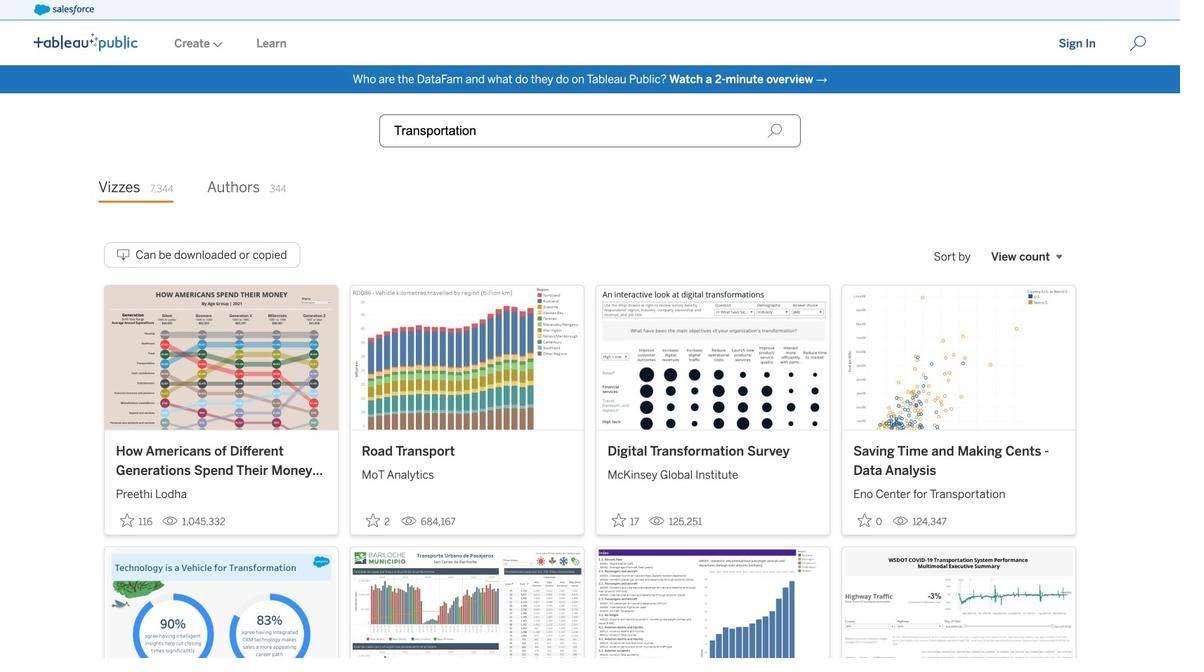 Task type: vqa. For each thing, say whether or not it's contained in the screenshot.
tara.schultz image at right top
no



Task type: locate. For each thing, give the bounding box(es) containing it.
workbook thumbnail image
[[105, 286, 338, 430], [351, 286, 584, 430], [596, 286, 830, 430], [842, 286, 1075, 430], [105, 548, 338, 659], [351, 548, 584, 659], [596, 548, 830, 659], [842, 548, 1075, 659]]

1 horizontal spatial add favorite image
[[366, 514, 380, 528]]

2 horizontal spatial add favorite image
[[612, 514, 626, 528]]

2 add favorite button from the left
[[362, 510, 395, 533]]

0 horizontal spatial add favorite image
[[120, 514, 134, 528]]

2 add favorite image from the left
[[366, 514, 380, 528]]

add favorite image for third the add favorite button
[[612, 514, 626, 528]]

3 add favorite image from the left
[[612, 514, 626, 528]]

1 add favorite image from the left
[[120, 514, 134, 528]]

Add Favorite button
[[116, 510, 157, 533], [362, 510, 395, 533], [608, 510, 644, 533], [853, 510, 887, 533]]

add favorite image
[[120, 514, 134, 528], [366, 514, 380, 528], [612, 514, 626, 528]]

add favorite image
[[858, 514, 872, 528]]

add favorite image for 3rd the add favorite button from the right
[[366, 514, 380, 528]]

create image
[[210, 42, 223, 47]]

go to search image
[[1113, 35, 1163, 52]]

4 add favorite button from the left
[[853, 510, 887, 533]]



Task type: describe. For each thing, give the bounding box(es) containing it.
search image
[[767, 123, 783, 139]]

Search input field
[[379, 114, 801, 148]]

add favorite image for 4th the add favorite button from the right
[[120, 514, 134, 528]]

logo image
[[34, 33, 138, 51]]

salesforce logo image
[[34, 4, 94, 15]]

1 add favorite button from the left
[[116, 510, 157, 533]]

3 add favorite button from the left
[[608, 510, 644, 533]]



